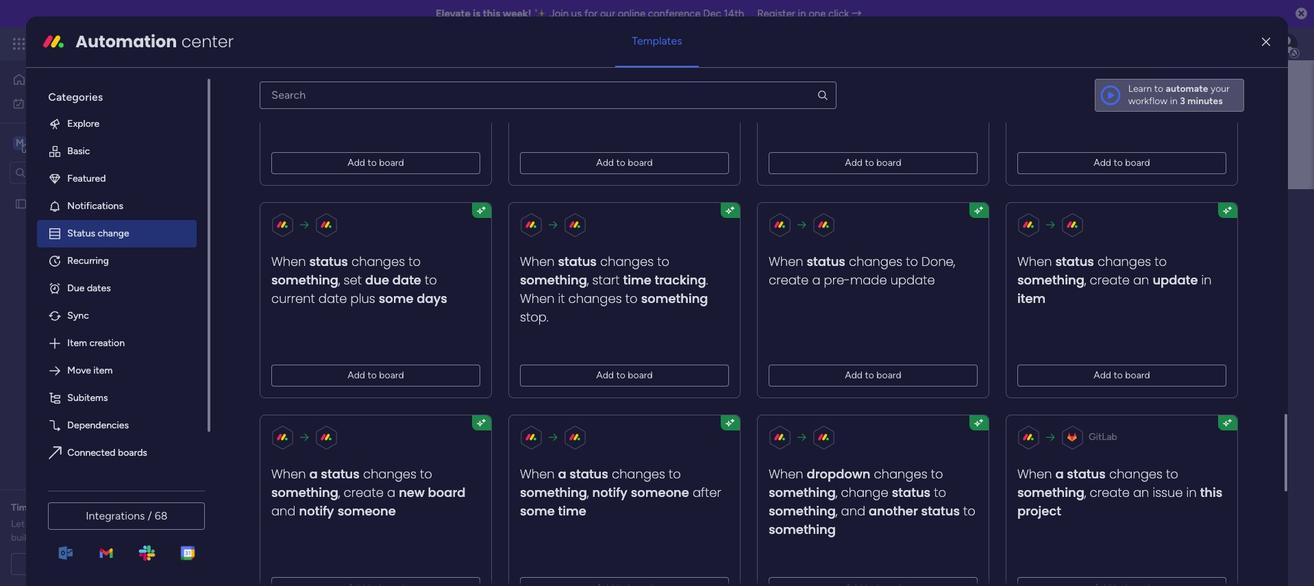 Task type: vqa. For each thing, say whether or not it's contained in the screenshot.
Public board icon to the right
no



Task type: locate. For each thing, give the bounding box(es) containing it.
date inside to current date plus
[[319, 290, 347, 307]]

learn to automate
[[1129, 83, 1209, 94]]

made
[[851, 271, 888, 288]]

home button
[[8, 69, 147, 90]]

project
[[1018, 502, 1062, 519]]

board
[[360, 81, 398, 99], [379, 157, 404, 168], [628, 157, 653, 168], [877, 157, 902, 168], [1126, 157, 1151, 168], [379, 369, 404, 381], [628, 369, 653, 381], [877, 369, 902, 381], [1126, 369, 1151, 381], [428, 484, 466, 501]]

see plans
[[240, 38, 281, 49]]

a inside when a status changes to something , notify someone after some time
[[558, 465, 567, 482]]

1 update from the left
[[891, 271, 936, 288]]

public board image left 'test' on the top of page
[[14, 197, 27, 210]]

workspace inside "element"
[[58, 136, 112, 149]]

our inside time for an expert review let our experts review what you've built so far. free of charge
[[27, 518, 41, 530]]

review up of
[[78, 518, 106, 530]]

, inside when status changes to something , set due date
[[339, 271, 341, 288]]

0 horizontal spatial for
[[35, 502, 48, 513]]

0 horizontal spatial our
[[27, 518, 41, 530]]

boards down the dependencies option
[[118, 447, 147, 458]]

in inside "when a status changes to something , create an issue in"
[[1187, 484, 1197, 501]]

0 vertical spatial main workspace
[[32, 136, 112, 149]]

register in one click → link
[[757, 8, 862, 20]]

1 vertical spatial work
[[46, 97, 67, 109]]

change down notifications option
[[98, 227, 129, 239]]

for right time
[[35, 502, 48, 513]]

something
[[272, 271, 339, 288], [520, 271, 588, 288], [1018, 271, 1085, 288], [642, 290, 709, 307], [272, 484, 339, 501], [520, 484, 588, 501], [769, 484, 836, 501], [1018, 484, 1085, 501], [769, 502, 836, 519], [769, 521, 836, 538]]

to inside when status changes to something , create an update in item
[[1155, 253, 1168, 270]]

0 horizontal spatial boards
[[118, 447, 147, 458]]

1 vertical spatial an
[[1134, 484, 1150, 501]]

status change option
[[37, 220, 197, 247]]

main workspace
[[32, 136, 112, 149], [342, 194, 518, 225]]

move item option
[[37, 357, 197, 384]]

conference
[[648, 8, 701, 20]]

1 horizontal spatial for
[[585, 8, 598, 20]]

online
[[618, 8, 646, 20]]

a inside changes to done, create a pre-made update
[[813, 271, 821, 288]]

boards for recent boards
[[296, 276, 330, 289]]

for right us
[[585, 8, 598, 20]]

integrations / 68 button
[[48, 502, 205, 530]]

0 horizontal spatial date
[[319, 290, 347, 307]]

board inside "when a status changes to something , create a new board and notify someone"
[[428, 484, 466, 501]]

subitems option
[[37, 384, 197, 412]]

0 horizontal spatial change
[[98, 227, 129, 239]]

1 vertical spatial some
[[520, 502, 555, 519]]

so
[[32, 532, 42, 544]]

1 vertical spatial main
[[342, 194, 395, 225]]

in inside and connect them using a in this board
[[323, 81, 333, 99]]

current
[[272, 290, 315, 307]]

1 horizontal spatial changes to
[[1095, 7, 1168, 25]]

dates
[[87, 282, 111, 294]]

create inside "when a status changes to something , create an issue in"
[[1090, 484, 1130, 501]]

2 update from the left
[[1153, 271, 1199, 288]]

main right workspace image
[[32, 136, 56, 149]]

members
[[346, 276, 392, 289]]

and inside and connect them using a in this board
[[365, 44, 390, 62]]

when a status changes to something , create an issue in
[[1018, 465, 1201, 501]]

0 vertical spatial review
[[94, 502, 124, 513]]

1 horizontal spatial work
[[111, 36, 135, 51]]

public board image inside test list box
[[14, 197, 27, 210]]

main up when status changes to something , set due date
[[342, 194, 395, 225]]

using
[[272, 63, 304, 80]]

0 horizontal spatial main
[[32, 136, 56, 149]]

brad klo image
[[1276, 33, 1298, 55]]

in
[[798, 8, 806, 20], [323, 81, 333, 99], [1170, 95, 1178, 107], [1202, 271, 1212, 288], [447, 309, 455, 321], [1187, 484, 1197, 501]]

0 vertical spatial time
[[624, 271, 652, 288]]

1 horizontal spatial someone
[[631, 484, 690, 501]]

my
[[30, 97, 43, 109]]

and
[[365, 44, 390, 62], [290, 309, 306, 321], [272, 502, 296, 519], [842, 502, 866, 519]]

0 vertical spatial change
[[98, 227, 129, 239]]

1 horizontal spatial time
[[624, 271, 652, 288]]

, inside "when a status changes to something , create an issue in"
[[1085, 484, 1087, 501]]

main inside workspace selection "element"
[[32, 136, 56, 149]]

0 vertical spatial main
[[32, 136, 56, 149]]

item creation option
[[37, 330, 197, 357]]

0 vertical spatial for
[[585, 8, 598, 20]]

due
[[67, 282, 85, 294]]

boards up current
[[296, 276, 330, 289]]

0 vertical spatial workspace
[[58, 136, 112, 149]]

0 horizontal spatial changes to
[[348, 7, 421, 25]]

option down connected boards
[[37, 467, 197, 494]]

1 horizontal spatial change
[[842, 484, 889, 501]]

1 vertical spatial change
[[842, 484, 889, 501]]

1 horizontal spatial public board image
[[259, 339, 274, 354]]

→
[[852, 8, 862, 20]]

0 horizontal spatial update
[[891, 271, 936, 288]]

date
[[393, 271, 422, 288], [319, 290, 347, 307]]

1 vertical spatial item
[[93, 365, 113, 376]]

1 horizontal spatial update
[[1153, 271, 1199, 288]]

1 horizontal spatial item
[[1018, 290, 1046, 307]]

0 vertical spatial date
[[393, 271, 422, 288]]

0 vertical spatial an
[[1134, 271, 1150, 288]]

1 horizontal spatial some
[[520, 502, 555, 519]]

an inside "when a status changes to something , create an issue in"
[[1134, 484, 1150, 501]]

integrations
[[86, 509, 145, 522]]

public board image down boards
[[259, 339, 274, 354]]

option down featured
[[0, 191, 175, 194]]

boards for connected boards
[[118, 447, 147, 458]]

workspace image
[[13, 135, 27, 150]]

this inside and connect them using a in this board
[[336, 81, 357, 99]]

sync option
[[37, 302, 197, 330]]

time
[[624, 271, 652, 288], [559, 502, 587, 519]]

work inside button
[[46, 97, 67, 109]]

due
[[366, 271, 390, 288]]

Search in workspace field
[[29, 164, 114, 180]]

our up so
[[27, 518, 41, 530]]

. when it changes to
[[520, 271, 709, 307]]

0 horizontal spatial someone
[[338, 502, 396, 519]]

Main workspace field
[[339, 194, 1259, 225]]

3 minutes
[[1180, 95, 1223, 107]]

board inside and connect them using a in this board
[[360, 81, 398, 99]]

sync
[[67, 310, 89, 321]]

a inside and connect them using a in this board
[[308, 63, 316, 80]]

experts
[[44, 518, 76, 530]]

0 vertical spatial boards
[[296, 276, 330, 289]]

when status changes to something , start time tracking
[[520, 253, 707, 288]]

changes to
[[348, 7, 421, 25], [1095, 7, 1168, 25]]

1 vertical spatial boards
[[118, 447, 147, 458]]

to current date plus
[[272, 271, 437, 307]]

1 horizontal spatial date
[[393, 271, 422, 288]]

1 vertical spatial date
[[319, 290, 347, 307]]

1 vertical spatial our
[[27, 518, 41, 530]]

you've
[[132, 518, 160, 530]]

1 horizontal spatial main
[[342, 194, 395, 225]]

far.
[[45, 532, 58, 544]]

workflow
[[1129, 95, 1168, 107]]

0 horizontal spatial work
[[46, 97, 67, 109]]

tracking
[[655, 271, 707, 288]]

management
[[138, 36, 213, 51]]

an inside time for an expert review let our experts review what you've built so far. free of charge
[[50, 502, 61, 513]]

2 changes to from the left
[[1095, 7, 1168, 25]]

0 horizontal spatial item
[[93, 365, 113, 376]]

2 vertical spatial an
[[50, 502, 61, 513]]

boards
[[258, 309, 288, 321]]

change inside when dropdown changes to something , change status to something , and another status to something
[[842, 484, 889, 501]]

0 vertical spatial someone
[[631, 484, 690, 501]]

this inside this project
[[1201, 484, 1223, 501]]

status inside "when a status changes to something , create an issue in"
[[1068, 465, 1106, 482]]

to inside when status changes to something , set due date
[[409, 253, 421, 270]]

featured option
[[37, 165, 197, 192]]

0 horizontal spatial time
[[559, 502, 587, 519]]

1 vertical spatial workspace
[[400, 194, 518, 225]]

when status changes to something , create an update in item
[[1018, 253, 1212, 307]]

changes inside "when a status changes to something , create an issue in"
[[1110, 465, 1163, 482]]

in inside your workflow in
[[1170, 95, 1178, 107]]

work right my
[[46, 97, 67, 109]]

0 horizontal spatial public board image
[[14, 197, 27, 210]]

date up the some days
[[393, 271, 422, 288]]

changes inside changes to done, create a pre-made update
[[849, 253, 903, 270]]

for
[[585, 8, 598, 20], [35, 502, 48, 513]]

add to board button
[[272, 152, 481, 174], [520, 152, 730, 174], [769, 152, 978, 174], [1018, 152, 1227, 174], [272, 365, 481, 386], [520, 365, 730, 386], [769, 365, 978, 386], [1018, 365, 1227, 386]]

0 horizontal spatial some
[[379, 290, 414, 307]]

changes inside when a status changes to something , notify someone after some time
[[612, 465, 666, 482]]

1 horizontal spatial boards
[[296, 276, 330, 289]]

None search field
[[260, 81, 837, 109]]

our left online at the top
[[600, 8, 615, 20]]

is
[[473, 8, 481, 20]]

something inside "when a status changes to something , create an issue in"
[[1018, 484, 1085, 501]]

someone inside "when a status changes to something , create a new board and notify someone"
[[338, 502, 396, 519]]

1 changes to from the left
[[348, 7, 421, 25]]

my work button
[[8, 92, 147, 114]]

1 vertical spatial someone
[[338, 502, 396, 519]]

1 horizontal spatial notify
[[593, 484, 628, 501]]

public board image
[[14, 197, 27, 210], [259, 339, 274, 354]]

start
[[593, 271, 620, 288]]

notify inside when a status changes to something , notify someone after some time
[[593, 484, 628, 501]]

review up what
[[94, 502, 124, 513]]

add to board
[[348, 157, 404, 168], [597, 157, 653, 168], [846, 157, 902, 168], [1094, 157, 1151, 168], [348, 369, 404, 381], [597, 369, 653, 381], [846, 369, 902, 381], [1094, 369, 1151, 381]]

your
[[1211, 83, 1230, 94]]

1 vertical spatial notify
[[299, 502, 334, 519]]

schedule a meeting
[[45, 558, 130, 570]]

dropdown
[[807, 465, 871, 482]]

permissions
[[408, 276, 467, 289]]

this project
[[1018, 484, 1223, 519]]

changes inside "when a status changes to something , create a new board and notify someone"
[[363, 465, 417, 482]]

0 vertical spatial work
[[111, 36, 135, 51]]

to inside . when it changes to
[[626, 290, 638, 307]]

some inside when a status changes to something , notify someone after some time
[[520, 502, 555, 519]]

notify
[[593, 484, 628, 501], [299, 502, 334, 519]]

connect
[[393, 44, 444, 62]]

move item
[[67, 365, 113, 376]]

to inside when status changes to something , start time tracking
[[658, 253, 670, 270]]

to
[[409, 7, 421, 25], [1155, 7, 1168, 25], [1155, 83, 1164, 94], [368, 157, 377, 168], [617, 157, 626, 168], [866, 157, 875, 168], [1114, 157, 1124, 168], [409, 253, 421, 270], [658, 253, 670, 270], [906, 253, 919, 270], [1155, 253, 1168, 270], [425, 271, 437, 288], [626, 290, 638, 307], [368, 369, 377, 381], [617, 369, 626, 381], [866, 369, 875, 381], [1114, 369, 1124, 381], [420, 465, 433, 482], [669, 465, 681, 482], [931, 465, 944, 482], [1167, 465, 1179, 482], [935, 484, 947, 501], [964, 502, 976, 519]]

1 vertical spatial review
[[78, 518, 106, 530]]

1 horizontal spatial main workspace
[[342, 194, 518, 225]]

0 horizontal spatial main workspace
[[32, 136, 112, 149]]

0 vertical spatial item
[[1018, 290, 1046, 307]]

0 horizontal spatial notify
[[299, 502, 334, 519]]

built
[[11, 532, 30, 544]]

work right monday
[[111, 36, 135, 51]]

my work
[[30, 97, 67, 109]]

1 vertical spatial main workspace
[[342, 194, 518, 225]]

0 vertical spatial our
[[600, 8, 615, 20]]

1 vertical spatial time
[[559, 502, 587, 519]]

0 vertical spatial public board image
[[14, 197, 27, 210]]

explore option
[[37, 110, 197, 138]]

option
[[0, 191, 175, 194], [37, 467, 197, 494]]

search image
[[817, 89, 829, 101]]

register
[[757, 8, 796, 20]]

update
[[891, 271, 936, 288], [1153, 271, 1199, 288]]

0 vertical spatial notify
[[593, 484, 628, 501]]

changes inside when dropdown changes to something , change status to something , and another status to something
[[875, 465, 928, 482]]

boards inside option
[[118, 447, 147, 458]]

visited
[[379, 309, 407, 321]]

join
[[550, 8, 569, 20]]

something inside when status changes to something , start time tracking
[[520, 271, 588, 288]]

change down dropdown on the bottom
[[842, 484, 889, 501]]

automation  center image
[[43, 31, 65, 53]]

item creation
[[67, 337, 125, 349]]

1 vertical spatial for
[[35, 502, 48, 513]]

item inside when status changes to something , create an update in item
[[1018, 290, 1046, 307]]

for inside time for an expert review let our experts review what you've built so far. free of charge
[[35, 502, 48, 513]]

2 vertical spatial workspace
[[475, 309, 521, 321]]

dependencies option
[[37, 412, 197, 439]]

something inside when a status changes to something , notify someone after some time
[[520, 484, 588, 501]]

someone inside when a status changes to something , notify someone after some time
[[631, 484, 690, 501]]

workspace
[[58, 136, 112, 149], [400, 194, 518, 225], [475, 309, 521, 321]]

date up dashboards
[[319, 290, 347, 307]]

recurring option
[[37, 247, 197, 275]]

someone
[[631, 484, 690, 501], [338, 502, 396, 519]]

time inside when a status changes to something , notify someone after some time
[[559, 502, 587, 519]]

, inside when status changes to something , create an update in item
[[1085, 271, 1087, 288]]

changes inside . when it changes to
[[569, 290, 622, 307]]

status inside when status changes to something , create an update in item
[[1056, 253, 1095, 270]]

create inside changes to done, create a pre-made update
[[769, 271, 809, 288]]

Search for a column type search field
[[260, 81, 837, 109]]

3
[[1180, 95, 1186, 107]]

see plans button
[[221, 34, 287, 54]]

when inside when status changes to something , create an update in item
[[1018, 253, 1053, 270]]



Task type: describe. For each thing, give the bounding box(es) containing it.
meeting
[[94, 558, 130, 570]]

charge
[[93, 532, 123, 544]]

when inside "when a status changes to something , create an issue in"
[[1018, 465, 1053, 482]]

plus
[[351, 290, 376, 307]]

explore
[[67, 118, 99, 129]]

, inside when a status changes to something , notify someone after some time
[[588, 484, 589, 501]]

something inside when status changes to something , set due date
[[272, 271, 339, 288]]

set
[[344, 271, 362, 288]]

status inside when a status changes to something , notify someone after some time
[[570, 465, 609, 482]]

changes inside when status changes to something , create an update in item
[[1098, 253, 1152, 270]]

it
[[558, 290, 565, 307]]

/
[[148, 509, 152, 522]]

to inside when a status changes to something , notify someone after some time
[[669, 465, 681, 482]]

and inside when dropdown changes to something , change status to something , and another status to something
[[842, 502, 866, 519]]

monday
[[61, 36, 108, 51]]

an inside when status changes to something , create an update in item
[[1134, 271, 1150, 288]]

them
[[447, 44, 479, 62]]

click
[[829, 8, 849, 20]]

when inside when status changes to something , set due date
[[272, 253, 306, 270]]

date inside when status changes to something , set due date
[[393, 271, 422, 288]]

m
[[16, 137, 24, 148]]

create inside when status changes to something , create an update in item
[[1090, 271, 1130, 288]]

a inside "when a status changes to something , create an issue in"
[[1056, 465, 1064, 482]]

0 vertical spatial option
[[0, 191, 175, 194]]

automate
[[1166, 83, 1209, 94]]

something inside "when a status changes to something , create a new board and notify someone"
[[272, 484, 339, 501]]

when inside when a status changes to something , notify someone after some time
[[520, 465, 555, 482]]

help button
[[1198, 547, 1246, 570]]

what
[[109, 518, 130, 530]]

after
[[693, 484, 722, 501]]

when a status changes to something , create a new board and notify someone
[[272, 465, 466, 519]]

another
[[869, 502, 919, 519]]

changes to done, create a pre-made update
[[769, 253, 956, 288]]

work for my
[[46, 97, 67, 109]]

68
[[155, 509, 168, 522]]

categories heading
[[37, 79, 197, 110]]

integrations / 68
[[86, 509, 168, 522]]

update inside when status changes to something , create an update in item
[[1153, 271, 1199, 288]]

to inside changes to done, create a pre-made update
[[906, 253, 919, 270]]

workspace selection element
[[13, 135, 114, 153]]

test
[[32, 198, 50, 209]]

1 vertical spatial option
[[37, 467, 197, 494]]

one
[[809, 8, 826, 20]]

stop.
[[520, 308, 549, 325]]

boards and dashboards you visited recently in this workspace
[[258, 309, 521, 321]]

expert
[[63, 502, 92, 513]]

when dropdown changes to something , change status to something , and another status to something
[[769, 465, 976, 538]]

automation center
[[76, 30, 234, 53]]

1 vertical spatial public board image
[[259, 339, 274, 354]]

dependencies
[[67, 419, 129, 431]]

your workflow in
[[1129, 83, 1230, 107]]

status inside when status changes to something , set due date
[[310, 253, 348, 270]]

recently
[[410, 309, 445, 321]]

new
[[399, 484, 425, 501]]

when a status changes to something , notify someone after some time
[[520, 465, 722, 519]]

elevate is this week! ✨ join us for our online conference dec 14th
[[436, 8, 744, 20]]

test list box
[[0, 189, 175, 400]]

notify inside "when a status changes to something , create a new board and notify someone"
[[299, 502, 334, 519]]

changes inside when status changes to something , set due date
[[352, 253, 405, 270]]

something stop.
[[520, 290, 709, 325]]

to inside "when a status changes to something , create a new board and notify someone"
[[420, 465, 433, 482]]

14th
[[724, 8, 744, 20]]

monday work management
[[61, 36, 213, 51]]

categories list box
[[37, 79, 211, 494]]

in inside when status changes to something , create an update in item
[[1202, 271, 1212, 288]]

see
[[240, 38, 256, 49]]

item inside move item option
[[93, 365, 113, 376]]

due dates option
[[37, 275, 197, 302]]

and inside "when a status changes to something , create a new board and notify someone"
[[272, 502, 296, 519]]

, inside when status changes to something , start time tracking
[[588, 271, 589, 288]]

minutes
[[1188, 95, 1223, 107]]

dashboards
[[309, 309, 358, 321]]

days
[[417, 290, 448, 307]]

recent boards
[[258, 276, 330, 289]]

week!
[[503, 8, 532, 20]]

schedule a meeting button
[[11, 553, 164, 575]]

change inside "option"
[[98, 227, 129, 239]]

basic option
[[37, 138, 197, 165]]

plans
[[258, 38, 281, 49]]

subitems
[[67, 392, 108, 404]]

main workspace inside workspace selection "element"
[[32, 136, 112, 149]]

categories
[[48, 90, 103, 103]]

let
[[11, 518, 25, 530]]

notifications
[[67, 200, 123, 212]]

recurring
[[67, 255, 109, 266]]

when inside when status changes to something , start time tracking
[[520, 253, 555, 270]]

basic
[[67, 145, 90, 157]]

automation
[[76, 30, 177, 53]]

connected boards option
[[37, 439, 197, 467]]

something inside something stop.
[[642, 290, 709, 307]]

select product image
[[12, 37, 26, 51]]

due dates
[[67, 282, 111, 294]]

0 vertical spatial some
[[379, 290, 414, 307]]

issue
[[1153, 484, 1184, 501]]

a inside button
[[87, 558, 92, 570]]

learn
[[1129, 83, 1152, 94]]

pre-
[[825, 271, 851, 288]]

to inside "when a status changes to something , create an issue in"
[[1167, 465, 1179, 482]]

gitlab
[[1089, 431, 1118, 443]]

update inside changes to done, create a pre-made update
[[891, 271, 936, 288]]

notifications option
[[37, 192, 197, 220]]

, inside "when a status changes to something , create a new board and notify someone"
[[339, 484, 341, 501]]

changes inside when status changes to something , start time tracking
[[601, 253, 654, 270]]

time inside when status changes to something , start time tracking
[[624, 271, 652, 288]]

move
[[67, 365, 91, 376]]

create inside "when a status changes to something , create a new board and notify someone"
[[344, 484, 384, 501]]

to inside to current date plus
[[425, 271, 437, 288]]

free
[[61, 532, 80, 544]]

done,
[[922, 253, 956, 270]]

schedule
[[45, 558, 85, 570]]

time for an expert review let our experts review what you've built so far. free of charge
[[11, 502, 160, 544]]

when inside "when a status changes to something , create a new board and notify someone"
[[272, 465, 306, 482]]

connected
[[67, 447, 115, 458]]

dec
[[703, 8, 722, 20]]

status inside "when a status changes to something , create a new board and notify someone"
[[321, 465, 360, 482]]

when inside . when it changes to
[[520, 290, 555, 307]]

item
[[67, 337, 87, 349]]

work for monday
[[111, 36, 135, 51]]

of
[[82, 532, 91, 544]]

when status
[[769, 253, 846, 270]]

creation
[[89, 337, 125, 349]]

recent
[[258, 276, 293, 289]]

when inside when dropdown changes to something , change status to something , and another status to something
[[769, 465, 804, 482]]

status
[[67, 227, 95, 239]]

help
[[1210, 551, 1234, 565]]

featured
[[67, 173, 106, 184]]

something inside when status changes to something , create an update in item
[[1018, 271, 1085, 288]]

1 horizontal spatial our
[[600, 8, 615, 20]]

status inside when status changes to something , start time tracking
[[558, 253, 597, 270]]

✨
[[534, 8, 547, 20]]



